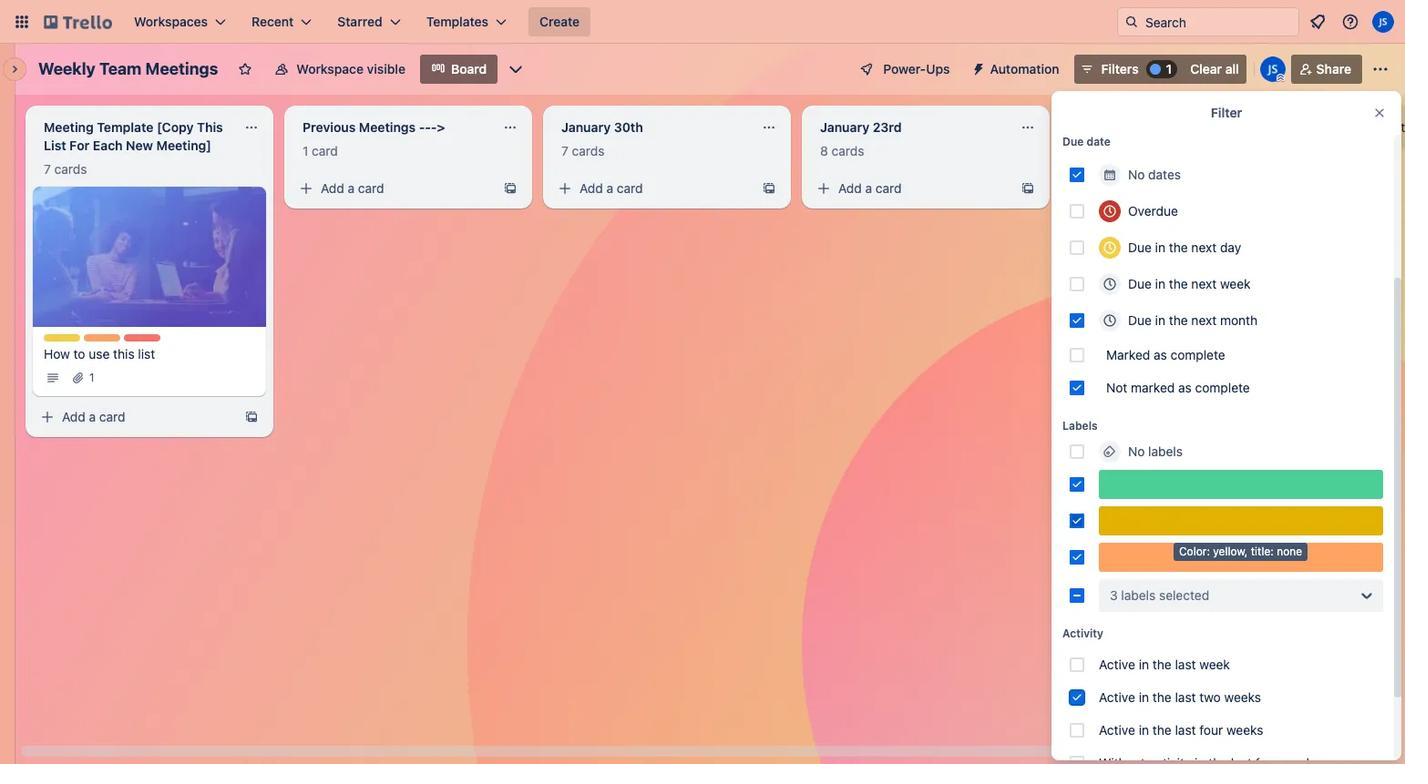 Task type: vqa. For each thing, say whether or not it's contained in the screenshot.
DUE IN THE NEXT DAY
yes



Task type: describe. For each thing, give the bounding box(es) containing it.
workspaces
[[134, 14, 208, 29]]

last for four
[[1175, 723, 1196, 738]]

four
[[1200, 723, 1223, 738]]

add down 9 cards
[[1097, 180, 1121, 196]]

sm image for add a card link below the this
[[38, 408, 57, 426]]

add anot link
[[1325, 113, 1405, 142]]

add a card for 7 cards
[[580, 180, 643, 196]]

active in the last week
[[1099, 657, 1230, 673]]

power-ups button
[[847, 55, 961, 84]]

open information menu image
[[1341, 13, 1360, 31]]

overdue
[[1128, 203, 1178, 219]]

search image
[[1125, 15, 1139, 29]]

clear
[[1190, 61, 1222, 77]]

add down to
[[62, 409, 85, 424]]

marked
[[1131, 380, 1175, 396]]

January 16th text field
[[1068, 113, 1269, 142]]

title:
[[1251, 545, 1274, 559]]

sm image for 8 cards add a card link
[[815, 180, 833, 198]]

add a card link for 1 card
[[292, 176, 496, 201]]

in for active in the last week
[[1139, 657, 1149, 673]]

none
[[1277, 545, 1302, 559]]

last for two
[[1175, 690, 1196, 705]]

add down 1 card
[[321, 180, 344, 196]]

share button
[[1291, 55, 1362, 84]]

last for week
[[1175, 657, 1196, 673]]

weekly team meetings
[[38, 59, 218, 78]]

primary element
[[0, 0, 1405, 44]]

2 horizontal spatial 1
[[1166, 61, 1172, 77]]

the for active in the last four weeks
[[1153, 723, 1172, 738]]

in for active in the last two weeks
[[1139, 690, 1149, 705]]

create from template… image for 1 card
[[503, 181, 518, 196]]

1 card
[[303, 143, 338, 159]]

create from template… image for 7 cards
[[762, 181, 776, 196]]

next for day
[[1191, 240, 1217, 255]]

due in the next day
[[1128, 240, 1241, 255]]

cards for "january 23rd" text field
[[832, 143, 864, 159]]

starred
[[337, 14, 382, 29]]

color: yellow, title: none
[[1179, 545, 1302, 559]]

color: green, title: none element
[[1099, 470, 1383, 499]]

0 horizontal spatial sm image
[[44, 369, 62, 387]]

a for 8 cards
[[865, 180, 872, 196]]

two
[[1200, 690, 1221, 705]]

not marked as complete
[[1106, 380, 1250, 396]]

due for due in the next day
[[1128, 240, 1152, 255]]

due in the next week
[[1128, 276, 1251, 292]]

in for due in the next month
[[1155, 313, 1166, 328]]

create
[[540, 14, 580, 29]]

a down 'use'
[[89, 409, 96, 424]]

sm image for the automation button
[[965, 55, 990, 80]]

a for 7 cards
[[607, 180, 613, 196]]

add a card for 8 cards
[[838, 180, 902, 196]]

3
[[1110, 588, 1118, 603]]

all
[[1225, 61, 1239, 77]]

7 cards for "january 30th" text field
[[561, 143, 605, 159]]

due date
[[1063, 135, 1111, 149]]

weeks for active in the last two weeks
[[1224, 690, 1261, 705]]

9 cards
[[1079, 143, 1123, 159]]

add a card for 1 card
[[321, 180, 384, 196]]

create from template… image for 8 cards
[[1021, 181, 1035, 196]]

add a card link for 7 cards
[[550, 176, 755, 201]]

visible
[[367, 61, 406, 77]]

color: yellow, title: none element
[[1099, 507, 1383, 536]]

power-ups
[[883, 61, 950, 77]]

9
[[1079, 143, 1087, 159]]

the for active in the last week
[[1153, 657, 1172, 673]]

week for due in the next week
[[1220, 276, 1251, 292]]

create button
[[529, 7, 591, 36]]

a up overdue
[[1124, 180, 1131, 196]]

next for week
[[1191, 276, 1217, 292]]

the for due in the next day
[[1169, 240, 1188, 255]]

selected
[[1159, 588, 1210, 603]]

share
[[1317, 61, 1351, 77]]

recent button
[[241, 7, 323, 36]]

week for active in the last week
[[1200, 657, 1230, 673]]

next for month
[[1191, 313, 1217, 328]]

no for no labels
[[1128, 444, 1145, 459]]

the for due in the next week
[[1169, 276, 1188, 292]]

2 horizontal spatial sm image
[[1074, 180, 1092, 198]]

add anot
[[1352, 119, 1405, 135]]

7 cards for meeting template [copy this list for each new meeting] text field
[[44, 161, 87, 177]]

how to use this list
[[44, 346, 155, 361]]

date
[[1087, 135, 1111, 149]]

no dates
[[1128, 167, 1181, 182]]

Meeting Template [Copy This List For Each New Meeting] text field
[[33, 113, 233, 160]]

power-
[[883, 61, 926, 77]]

add a card link for 8 cards
[[809, 176, 1013, 201]]

day
[[1220, 240, 1241, 255]]

active for active in the last week
[[1099, 657, 1135, 673]]

labels for no
[[1148, 444, 1183, 459]]

add left anot
[[1352, 119, 1376, 135]]

activity
[[1063, 627, 1104, 641]]

workspace visible button
[[264, 55, 416, 84]]

automation
[[990, 61, 1060, 77]]

anot
[[1379, 119, 1405, 135]]

due in the next month
[[1128, 313, 1258, 328]]

marked as complete
[[1106, 347, 1225, 363]]

1 vertical spatial complete
[[1195, 380, 1250, 396]]

0 vertical spatial complete
[[1171, 347, 1225, 363]]

Search field
[[1139, 8, 1299, 36]]

show menu image
[[1372, 60, 1390, 78]]

team
[[99, 59, 142, 78]]



Task type: locate. For each thing, give the bounding box(es) containing it.
0 vertical spatial no
[[1128, 167, 1145, 182]]

the up due in the next week
[[1169, 240, 1188, 255]]

templates
[[426, 14, 488, 29]]

add a card down 8 cards
[[838, 180, 902, 196]]

1 horizontal spatial 7 cards
[[561, 143, 605, 159]]

1 horizontal spatial 1
[[303, 143, 308, 159]]

1 vertical spatial 1
[[303, 143, 308, 159]]

3 labels selected
[[1110, 588, 1210, 603]]

add a card
[[321, 180, 384, 196], [580, 180, 643, 196], [838, 180, 902, 196], [1097, 180, 1161, 196], [62, 409, 125, 424]]

1 down workspace
[[303, 143, 308, 159]]

0 vertical spatial week
[[1220, 276, 1251, 292]]

the for active in the last two weeks
[[1153, 690, 1172, 705]]

2 vertical spatial active
[[1099, 723, 1135, 738]]

due for due date
[[1063, 135, 1084, 149]]

labels right '3'
[[1121, 588, 1156, 603]]

workspace
[[296, 61, 364, 77]]

this member is an admin of this board. image
[[1276, 74, 1285, 82]]

close popover image
[[1372, 106, 1387, 120]]

no
[[1128, 167, 1145, 182], [1128, 444, 1145, 459]]

active for active in the last two weeks
[[1099, 690, 1135, 705]]

due
[[1063, 135, 1084, 149], [1128, 240, 1152, 255], [1128, 276, 1152, 292], [1128, 313, 1152, 328]]

active
[[1099, 657, 1135, 673], [1099, 690, 1135, 705], [1099, 723, 1135, 738]]

2 vertical spatial 1
[[89, 370, 94, 384]]

1 vertical spatial 7 cards
[[44, 161, 87, 177]]

next
[[1191, 240, 1217, 255], [1191, 276, 1217, 292], [1191, 313, 1217, 328]]

1 active from the top
[[1099, 657, 1135, 673]]

0 vertical spatial next
[[1191, 240, 1217, 255]]

8 cards
[[820, 143, 864, 159]]

labels for 3
[[1121, 588, 1156, 603]]

the
[[1169, 240, 1188, 255], [1169, 276, 1188, 292], [1169, 313, 1188, 328], [1153, 657, 1172, 673], [1153, 690, 1172, 705], [1153, 723, 1172, 738]]

add a card down 1 card
[[321, 180, 384, 196]]

1 left clear
[[1166, 61, 1172, 77]]

1 vertical spatial as
[[1178, 380, 1192, 396]]

color: orange, title: none element
[[1099, 543, 1383, 572]]

sm image down 1 card
[[297, 180, 315, 198]]

starred button
[[327, 7, 412, 36]]

active in the last two weeks
[[1099, 690, 1261, 705]]

8
[[820, 143, 828, 159]]

in down due in the next day
[[1155, 276, 1166, 292]]

no down marked
[[1128, 444, 1145, 459]]

active in the last four weeks
[[1099, 723, 1264, 738]]

add a card link up overdue
[[1068, 176, 1272, 201]]

1 down 'use'
[[89, 370, 94, 384]]

next left month
[[1191, 313, 1217, 328]]

clear all button
[[1183, 55, 1246, 84]]

the down the active in the last week
[[1153, 690, 1172, 705]]

complete down the due in the next month
[[1171, 347, 1225, 363]]

add a card down 'use'
[[62, 409, 125, 424]]

1 vertical spatial next
[[1191, 276, 1217, 292]]

0 vertical spatial as
[[1154, 347, 1167, 363]]

active for active in the last four weeks
[[1099, 723, 1135, 738]]

labels
[[1063, 419, 1098, 433]]

1 vertical spatial last
[[1175, 690, 1196, 705]]

create from template… image
[[503, 181, 518, 196], [762, 181, 776, 196], [1021, 181, 1035, 196], [244, 410, 259, 424]]

color:
[[1179, 545, 1210, 559]]

1 no from the top
[[1128, 167, 1145, 182]]

weeks
[[1224, 690, 1261, 705], [1227, 723, 1264, 738]]

January 30th text field
[[550, 113, 751, 142]]

2 no from the top
[[1128, 444, 1145, 459]]

active down active in the last two weeks
[[1099, 723, 1135, 738]]

a down previous meetings ---> text box
[[348, 180, 355, 196]]

cards right 8
[[832, 143, 864, 159]]

this
[[113, 346, 135, 361]]

cards for meeting template [copy this list for each new meeting] text field
[[54, 161, 87, 177]]

7 cards down meeting template [copy this list for each new meeting] text field
[[44, 161, 87, 177]]

labels down 'not marked as complete'
[[1148, 444, 1183, 459]]

1 vertical spatial 7
[[44, 161, 51, 177]]

Board name text field
[[29, 55, 227, 84]]

1 horizontal spatial jacob simon (jacobsimon16) image
[[1372, 11, 1394, 33]]

0 vertical spatial jacob simon (jacobsimon16) image
[[1372, 11, 1394, 33]]

1 vertical spatial no
[[1128, 444, 1145, 459]]

January 23rd text field
[[809, 113, 1010, 142]]

in for active in the last four weeks
[[1139, 723, 1149, 738]]

workspaces button
[[123, 7, 237, 36]]

1 vertical spatial week
[[1200, 657, 1230, 673]]

clear all
[[1190, 61, 1239, 77]]

in down the active in the last week
[[1139, 690, 1149, 705]]

0 horizontal spatial 1
[[89, 370, 94, 384]]

month
[[1220, 313, 1258, 328]]

week
[[1220, 276, 1251, 292], [1200, 657, 1230, 673]]

0 horizontal spatial jacob simon (jacobsimon16) image
[[1260, 57, 1286, 82]]

star or unstar board image
[[238, 62, 253, 77]]

a down "january 30th" text field
[[607, 180, 613, 196]]

weeks right four
[[1227, 723, 1264, 738]]

add down "january 30th" text field
[[580, 180, 603, 196]]

weekly
[[38, 59, 95, 78]]

sm image
[[965, 55, 990, 80], [556, 180, 574, 198], [815, 180, 833, 198], [69, 369, 87, 387], [38, 408, 57, 426]]

cards down meeting template [copy this list for each new meeting] text field
[[54, 161, 87, 177]]

add a card link down "january 23rd" text field
[[809, 176, 1013, 201]]

0 horizontal spatial 7 cards
[[44, 161, 87, 177]]

filter
[[1211, 105, 1242, 120]]

ups
[[926, 61, 950, 77]]

jacob simon (jacobsimon16) image right all
[[1260, 57, 1286, 82]]

cards right 9
[[1090, 143, 1123, 159]]

0 vertical spatial 7
[[561, 143, 569, 159]]

0 horizontal spatial as
[[1154, 347, 1167, 363]]

last left four
[[1175, 723, 1196, 738]]

recent
[[252, 14, 294, 29]]

week up two
[[1200, 657, 1230, 673]]

no for no dates
[[1128, 167, 1145, 182]]

jacob simon (jacobsimon16) image
[[1372, 11, 1394, 33], [1260, 57, 1286, 82]]

3 last from the top
[[1175, 723, 1196, 738]]

board
[[451, 61, 487, 77]]

last up active in the last two weeks
[[1175, 657, 1196, 673]]

in for due in the next day
[[1155, 240, 1166, 255]]

add a card link down the this
[[33, 404, 237, 430]]

1 horizontal spatial as
[[1178, 380, 1192, 396]]

due for due in the next month
[[1128, 313, 1152, 328]]

marked
[[1106, 347, 1150, 363]]

add a card up overdue
[[1097, 180, 1161, 196]]

automation button
[[965, 55, 1070, 84]]

a down "january 23rd" text field
[[865, 180, 872, 196]]

7 cards
[[561, 143, 605, 159], [44, 161, 87, 177]]

next left day
[[1191, 240, 1217, 255]]

as
[[1154, 347, 1167, 363], [1178, 380, 1192, 396]]

last left two
[[1175, 690, 1196, 705]]

color: yellow, title: none tooltip
[[1174, 543, 1308, 561]]

due left date
[[1063, 135, 1084, 149]]

cards for "january 30th" text field
[[572, 143, 605, 159]]

1 horizontal spatial 7
[[561, 143, 569, 159]]

how
[[44, 346, 70, 361]]

due for due in the next week
[[1128, 276, 1152, 292]]

add a card link down previous meetings ---> text box
[[292, 176, 496, 201]]

1 horizontal spatial sm image
[[297, 180, 315, 198]]

yellow,
[[1213, 545, 1248, 559]]

templates button
[[415, 7, 518, 36]]

weeks right two
[[1224, 690, 1261, 705]]

cards down "january 30th" text field
[[572, 143, 605, 159]]

in up marked as complete
[[1155, 313, 1166, 328]]

sm image for add a card link for 7 cards
[[556, 180, 574, 198]]

the up active in the last two weeks
[[1153, 657, 1172, 673]]

1 last from the top
[[1175, 657, 1196, 673]]

sm image
[[297, 180, 315, 198], [1074, 180, 1092, 198], [44, 369, 62, 387]]

due up marked
[[1128, 313, 1152, 328]]

in down overdue
[[1155, 240, 1166, 255]]

0 vertical spatial last
[[1175, 657, 1196, 673]]

weeks for active in the last four weeks
[[1227, 723, 1264, 738]]

3 next from the top
[[1191, 313, 1217, 328]]

use
[[89, 346, 110, 361]]

a
[[348, 180, 355, 196], [607, 180, 613, 196], [865, 180, 872, 196], [1124, 180, 1131, 196], [89, 409, 96, 424]]

1 vertical spatial active
[[1099, 690, 1135, 705]]

2 vertical spatial last
[[1175, 723, 1196, 738]]

in down active in the last two weeks
[[1139, 723, 1149, 738]]

not
[[1106, 380, 1128, 396]]

dates
[[1148, 167, 1181, 182]]

add a card link down "january 30th" text field
[[550, 176, 755, 201]]

2 next from the top
[[1191, 276, 1217, 292]]

0 vertical spatial labels
[[1148, 444, 1183, 459]]

active down the active in the last week
[[1099, 690, 1135, 705]]

sm image down how
[[44, 369, 62, 387]]

meetings
[[145, 59, 218, 78]]

back to home image
[[44, 7, 112, 36]]

2 last from the top
[[1175, 690, 1196, 705]]

complete
[[1171, 347, 1225, 363], [1195, 380, 1250, 396]]

add
[[1352, 119, 1376, 135], [321, 180, 344, 196], [580, 180, 603, 196], [838, 180, 862, 196], [1097, 180, 1121, 196], [62, 409, 85, 424]]

0 horizontal spatial 7
[[44, 161, 51, 177]]

last
[[1175, 657, 1196, 673], [1175, 690, 1196, 705], [1175, 723, 1196, 738]]

0 vertical spatial active
[[1099, 657, 1135, 673]]

0 vertical spatial weeks
[[1224, 690, 1261, 705]]

due down due in the next day
[[1128, 276, 1152, 292]]

the down due in the next day
[[1169, 276, 1188, 292]]

no labels
[[1128, 444, 1183, 459]]

labels
[[1148, 444, 1183, 459], [1121, 588, 1156, 603]]

customize views image
[[507, 60, 525, 78]]

the down active in the last two weeks
[[1153, 723, 1172, 738]]

next up the due in the next month
[[1191, 276, 1217, 292]]

the up marked as complete
[[1169, 313, 1188, 328]]

7
[[561, 143, 569, 159], [44, 161, 51, 177]]

list
[[138, 346, 155, 361]]

1 vertical spatial jacob simon (jacobsimon16) image
[[1260, 57, 1286, 82]]

to
[[73, 346, 85, 361]]

board link
[[420, 55, 498, 84]]

7 for "january 30th" text field
[[561, 143, 569, 159]]

3 active from the top
[[1099, 723, 1135, 738]]

complete down marked as complete
[[1195, 380, 1250, 396]]

2 vertical spatial next
[[1191, 313, 1217, 328]]

add down 8 cards
[[838, 180, 862, 196]]

1 vertical spatial labels
[[1121, 588, 1156, 603]]

card
[[312, 143, 338, 159], [358, 180, 384, 196], [617, 180, 643, 196], [876, 180, 902, 196], [1134, 180, 1161, 196], [99, 409, 125, 424]]

0 vertical spatial 1
[[1166, 61, 1172, 77]]

7 cards down "january 30th" text field
[[561, 143, 605, 159]]

due down overdue
[[1128, 240, 1152, 255]]

Previous Meetings ---> text field
[[292, 113, 492, 142]]

add a card down "january 30th" text field
[[580, 180, 643, 196]]

in
[[1155, 240, 1166, 255], [1155, 276, 1166, 292], [1155, 313, 1166, 328], [1139, 657, 1149, 673], [1139, 690, 1149, 705], [1139, 723, 1149, 738]]

7 for meeting template [copy this list for each new meeting] text field
[[44, 161, 51, 177]]

filters
[[1101, 61, 1139, 77]]

workspace visible
[[296, 61, 406, 77]]

sm image inside the automation button
[[965, 55, 990, 80]]

in up active in the last two weeks
[[1139, 657, 1149, 673]]

the for due in the next month
[[1169, 313, 1188, 328]]

jacob simon (jacobsimon16) image right the open information menu icon
[[1372, 11, 1394, 33]]

in for due in the next week
[[1155, 276, 1166, 292]]

0 notifications image
[[1307, 11, 1329, 33]]

active down activity
[[1099, 657, 1135, 673]]

cards
[[572, 143, 605, 159], [832, 143, 864, 159], [1090, 143, 1123, 159], [54, 161, 87, 177]]

1
[[1166, 61, 1172, 77], [303, 143, 308, 159], [89, 370, 94, 384]]

2 active from the top
[[1099, 690, 1135, 705]]

1 vertical spatial weeks
[[1227, 723, 1264, 738]]

no left dates
[[1128, 167, 1145, 182]]

0 vertical spatial 7 cards
[[561, 143, 605, 159]]

add a card link
[[292, 176, 496, 201], [550, 176, 755, 201], [809, 176, 1013, 201], [1068, 176, 1272, 201], [33, 404, 237, 430]]

a for 1 card
[[348, 180, 355, 196]]

sm image down 9
[[1074, 180, 1092, 198]]

1 next from the top
[[1191, 240, 1217, 255]]

week up month
[[1220, 276, 1251, 292]]



